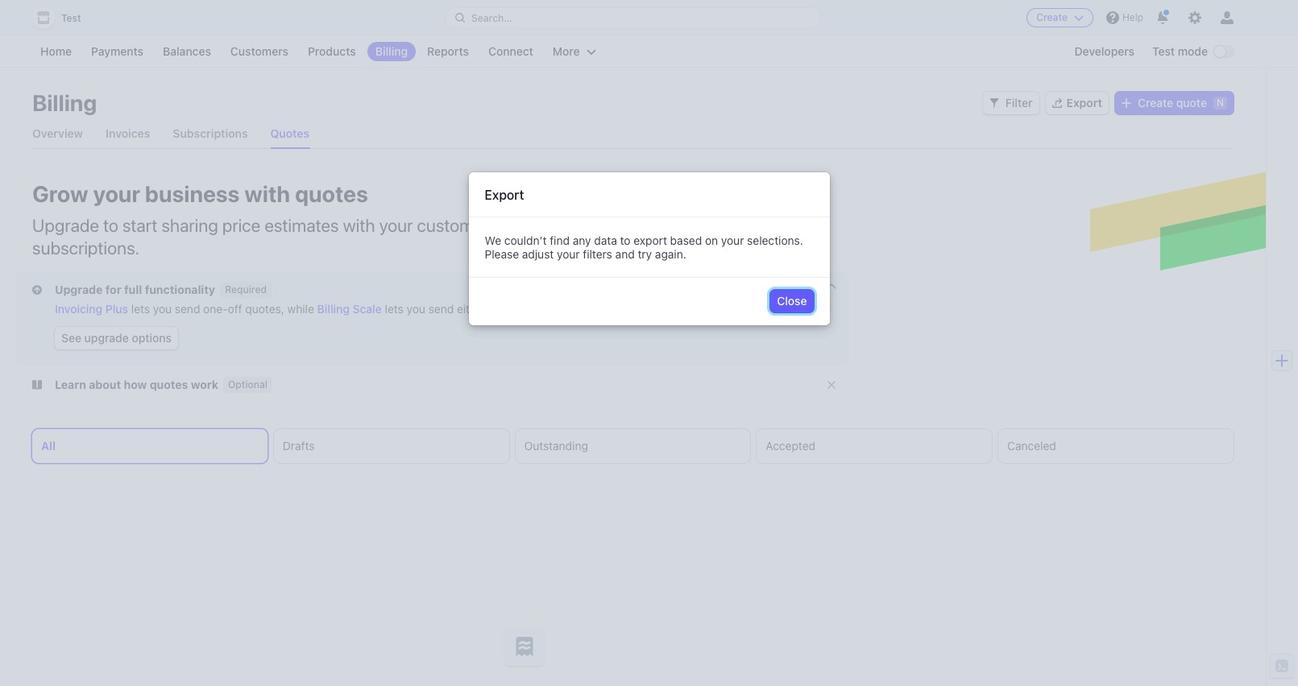 Task type: locate. For each thing, give the bounding box(es) containing it.
or
[[772, 215, 788, 236], [541, 302, 551, 316]]

functionality
[[145, 283, 215, 297]]

1 vertical spatial or
[[541, 302, 551, 316]]

or right 'invoices'
[[772, 215, 788, 236]]

1 horizontal spatial lets
[[385, 302, 404, 316]]

create left "quote"
[[1138, 96, 1174, 110]]

balances
[[163, 44, 211, 58]]

upgrade inside grow your business with quotes upgrade to start sharing price estimates with your customers that can be converted into invoices or subscriptions.
[[32, 215, 99, 236]]

1 horizontal spatial send
[[429, 302, 454, 316]]

outstanding
[[524, 439, 588, 453]]

you
[[153, 302, 172, 316], [407, 302, 426, 316]]

billing left reports in the left top of the page
[[375, 44, 408, 58]]

1 one- from the left
[[203, 302, 228, 316]]

0 vertical spatial billing
[[375, 44, 408, 58]]

0 horizontal spatial with
[[245, 181, 290, 207]]

1 horizontal spatial svg image
[[1122, 98, 1132, 108]]

test inside test button
[[61, 12, 81, 24]]

create
[[1037, 11, 1068, 23], [1138, 96, 1174, 110]]

accepted
[[766, 439, 816, 453]]

all button
[[32, 430, 267, 464]]

send
[[175, 302, 200, 316], [429, 302, 454, 316]]

0 horizontal spatial off
[[228, 302, 242, 316]]

0 vertical spatial export
[[1067, 96, 1103, 110]]

we
[[485, 234, 501, 247]]

create inside button
[[1037, 11, 1068, 23]]

upgrade up invoicing
[[55, 283, 103, 297]]

1 vertical spatial tab list
[[32, 430, 1234, 464]]

find
[[550, 234, 570, 247]]

1 horizontal spatial off
[[579, 302, 593, 316]]

export down developers link
[[1067, 96, 1103, 110]]

your left customers
[[379, 215, 413, 236]]

subscriptions link
[[173, 119, 248, 148]]

test for test mode
[[1153, 44, 1175, 58]]

1 vertical spatial create
[[1138, 96, 1174, 110]]

to left start
[[103, 215, 118, 236]]

0 vertical spatial test
[[61, 12, 81, 24]]

tab list
[[32, 119, 1234, 149], [32, 430, 1234, 464]]

2 horizontal spatial billing
[[375, 44, 408, 58]]

home link
[[32, 42, 80, 61]]

1 horizontal spatial to
[[620, 234, 631, 247]]

svg image
[[990, 98, 1000, 108], [1122, 98, 1132, 108]]

export
[[634, 234, 667, 247]]

1 lets from the left
[[131, 302, 150, 316]]

0 horizontal spatial send
[[175, 302, 200, 316]]

one-
[[203, 302, 228, 316], [554, 302, 579, 316]]

upgrade up subscriptions.
[[32, 215, 99, 236]]

we couldn't find any data to export based on your selections. please adjust your filters and try again.
[[485, 234, 804, 261]]

2 svg image from the left
[[1122, 98, 1132, 108]]

off
[[228, 302, 242, 316], [579, 302, 593, 316]]

sharing
[[162, 215, 218, 236]]

send down functionality
[[175, 302, 200, 316]]

upgrade
[[32, 215, 99, 236], [55, 283, 103, 297]]

one- down required
[[203, 302, 228, 316]]

lets
[[131, 302, 150, 316], [385, 302, 404, 316]]

1 off from the left
[[228, 302, 242, 316]]

to
[[103, 215, 118, 236], [620, 234, 631, 247]]

see
[[61, 331, 81, 345]]

quotes.
[[596, 302, 635, 316]]

2 tab list from the top
[[32, 430, 1234, 464]]

with
[[245, 181, 290, 207], [343, 215, 375, 236]]

to inside grow your business with quotes upgrade to start sharing price estimates with your customers that can be converted into invoices or subscriptions.
[[103, 215, 118, 236]]

off left quotes.
[[579, 302, 593, 316]]

into
[[673, 215, 702, 236]]

filters
[[583, 247, 613, 261]]

balances link
[[155, 42, 219, 61]]

1 tab list from the top
[[32, 119, 1234, 149]]

0 horizontal spatial export
[[485, 188, 524, 202]]

billing link
[[367, 42, 416, 61]]

1 horizontal spatial you
[[407, 302, 426, 316]]

svg image left filter
[[990, 98, 1000, 108]]

svg image left create quote
[[1122, 98, 1132, 108]]

1 horizontal spatial one-
[[554, 302, 579, 316]]

0 horizontal spatial test
[[61, 12, 81, 24]]

0 vertical spatial create
[[1037, 11, 1068, 23]]

0 horizontal spatial you
[[153, 302, 172, 316]]

export inside button
[[1067, 96, 1103, 110]]

while
[[287, 302, 314, 316]]

your
[[93, 181, 140, 207], [379, 215, 413, 236], [721, 234, 744, 247], [557, 247, 580, 261]]

filter
[[1006, 96, 1033, 110]]

quotes link
[[271, 119, 310, 148]]

1 horizontal spatial test
[[1153, 44, 1175, 58]]

create for create
[[1037, 11, 1068, 23]]

1 horizontal spatial with
[[343, 215, 375, 236]]

1 vertical spatial upgrade
[[55, 283, 103, 297]]

to right data at left
[[620, 234, 631, 247]]

off down required
[[228, 302, 242, 316]]

help button
[[1100, 5, 1150, 31]]

your right on
[[721, 234, 744, 247]]

subscriptions.
[[32, 238, 140, 259]]

export button
[[1046, 92, 1109, 114]]

lets down the upgrade for full functionality at the left
[[131, 302, 150, 316]]

test up home
[[61, 12, 81, 24]]

price
[[222, 215, 261, 236]]

you right the scale
[[407, 302, 426, 316]]

either
[[457, 302, 487, 316]]

drafts
[[283, 439, 315, 453]]

1 horizontal spatial create
[[1138, 96, 1174, 110]]

billing right while
[[317, 302, 350, 316]]

billing
[[375, 44, 408, 58], [32, 89, 97, 116], [317, 302, 350, 316]]

1 svg image from the left
[[990, 98, 1000, 108]]

optional
[[228, 379, 268, 391]]

svg image
[[32, 285, 42, 295]]

0 horizontal spatial svg image
[[990, 98, 1000, 108]]

again.
[[655, 247, 687, 261]]

test for test
[[61, 12, 81, 24]]

0 horizontal spatial one-
[[203, 302, 228, 316]]

see upgrade options
[[61, 331, 172, 345]]

0 horizontal spatial or
[[541, 302, 551, 316]]

filter button
[[983, 92, 1040, 114]]

export up that
[[485, 188, 524, 202]]

1 vertical spatial billing
[[32, 89, 97, 116]]

quotes,
[[245, 302, 284, 316]]

test left mode
[[1153, 44, 1175, 58]]

tab list containing all
[[32, 430, 1234, 464]]

2 one- from the left
[[554, 302, 579, 316]]

on
[[705, 234, 718, 247]]

create button
[[1027, 8, 1094, 27]]

Search… search field
[[446, 8, 821, 28]]

lets right the scale
[[385, 302, 404, 316]]

0 vertical spatial or
[[772, 215, 788, 236]]

0 horizontal spatial lets
[[131, 302, 150, 316]]

you down functionality
[[153, 302, 172, 316]]

send left either
[[429, 302, 454, 316]]

your left filters
[[557, 247, 580, 261]]

and
[[616, 247, 635, 261]]

upgrade inside dropdown button
[[55, 283, 103, 297]]

one- left quotes.
[[554, 302, 579, 316]]

1 vertical spatial test
[[1153, 44, 1175, 58]]

0 vertical spatial tab list
[[32, 119, 1234, 149]]

your up start
[[93, 181, 140, 207]]

quote
[[1177, 96, 1208, 110]]

1 horizontal spatial billing
[[317, 302, 350, 316]]

1 horizontal spatial or
[[772, 215, 788, 236]]

with up price
[[245, 181, 290, 207]]

0 horizontal spatial create
[[1037, 11, 1068, 23]]

estimates
[[265, 215, 339, 236]]

invoices
[[706, 215, 768, 236]]

data
[[594, 234, 617, 247]]

0 vertical spatial upgrade
[[32, 215, 99, 236]]

1 horizontal spatial export
[[1067, 96, 1103, 110]]

to inside we couldn't find any data to export based on your selections. please adjust your filters and try again.
[[620, 234, 631, 247]]

drafts button
[[274, 430, 509, 464]]

be
[[568, 215, 588, 236]]

with down 'quotes'
[[343, 215, 375, 236]]

upgrade for full functionality button
[[32, 282, 219, 298]]

1 vertical spatial export
[[485, 188, 524, 202]]

invoicing plus lets you send one-off quotes, while billing scale lets you send either recurring or one-off quotes.
[[55, 302, 635, 316]]

or right recurring
[[541, 302, 551, 316]]

please
[[485, 247, 519, 261]]

2 vertical spatial billing
[[317, 302, 350, 316]]

create up developers link
[[1037, 11, 1068, 23]]

full
[[124, 283, 142, 297]]

billing up overview
[[32, 89, 97, 116]]

see upgrade options link
[[55, 327, 178, 350]]

2 send from the left
[[429, 302, 454, 316]]

upgrade
[[84, 331, 129, 345]]

0 horizontal spatial to
[[103, 215, 118, 236]]



Task type: describe. For each thing, give the bounding box(es) containing it.
recurring
[[490, 302, 537, 316]]

overview link
[[32, 119, 83, 148]]

couldn't
[[505, 234, 547, 247]]

more button
[[545, 42, 604, 61]]

tab list containing overview
[[32, 119, 1234, 149]]

all
[[41, 439, 56, 453]]

invoices link
[[106, 119, 150, 148]]

grow your business with quotes upgrade to start sharing price estimates with your customers that can be converted into invoices or subscriptions.
[[32, 181, 788, 259]]

options
[[132, 331, 172, 345]]

that
[[502, 215, 532, 236]]

canceled
[[1008, 439, 1057, 453]]

outstanding button
[[516, 430, 751, 464]]

0 vertical spatial with
[[245, 181, 290, 207]]

customers
[[417, 215, 498, 236]]

reports link
[[419, 42, 477, 61]]

close
[[777, 294, 807, 308]]

2 off from the left
[[579, 302, 593, 316]]

developers
[[1075, 44, 1135, 58]]

required
[[225, 284, 267, 296]]

quotes
[[271, 127, 310, 140]]

adjust
[[522, 247, 554, 261]]

n
[[1217, 97, 1225, 109]]

upgrade for full functionality
[[55, 283, 215, 297]]

mode
[[1178, 44, 1208, 58]]

overview
[[32, 127, 83, 140]]

plus
[[105, 302, 128, 316]]

customers
[[230, 44, 289, 58]]

close button
[[771, 290, 814, 313]]

products link
[[300, 42, 364, 61]]

create quote
[[1138, 96, 1208, 110]]

canceled button
[[999, 430, 1234, 464]]

1 send from the left
[[175, 302, 200, 316]]

try
[[638, 247, 652, 261]]

help
[[1123, 11, 1144, 23]]

start
[[122, 215, 157, 236]]

payments
[[91, 44, 144, 58]]

selections.
[[747, 234, 804, 247]]

billing scale link
[[317, 302, 382, 316]]

converted
[[592, 215, 669, 236]]

any
[[573, 234, 591, 247]]

1 vertical spatial with
[[343, 215, 375, 236]]

subscriptions
[[173, 127, 248, 140]]

for
[[106, 283, 121, 297]]

invoices
[[106, 127, 150, 140]]

business
[[145, 181, 240, 207]]

accepted button
[[757, 430, 993, 464]]

grow
[[32, 181, 88, 207]]

0 horizontal spatial billing
[[32, 89, 97, 116]]

can
[[536, 215, 564, 236]]

home
[[40, 44, 72, 58]]

search…
[[472, 12, 512, 24]]

reports
[[427, 44, 469, 58]]

connect link
[[480, 42, 542, 61]]

create for create quote
[[1138, 96, 1174, 110]]

developers link
[[1067, 42, 1143, 61]]

or inside grow your business with quotes upgrade to start sharing price estimates with your customers that can be converted into invoices or subscriptions.
[[772, 215, 788, 236]]

2 lets from the left
[[385, 302, 404, 316]]

products
[[308, 44, 356, 58]]

more
[[553, 44, 580, 58]]

1 you from the left
[[153, 302, 172, 316]]

customers link
[[222, 42, 297, 61]]

payments link
[[83, 42, 152, 61]]

svg image inside filter popup button
[[990, 98, 1000, 108]]

invoicing
[[55, 302, 103, 316]]

billing inside billing "link"
[[375, 44, 408, 58]]

invoicing plus link
[[55, 302, 128, 316]]

quotes
[[295, 181, 368, 207]]

test mode
[[1153, 44, 1208, 58]]

2 you from the left
[[407, 302, 426, 316]]

based
[[670, 234, 702, 247]]

connect
[[489, 44, 534, 58]]

test button
[[32, 6, 97, 29]]

scale
[[353, 302, 382, 316]]



Task type: vqa. For each thing, say whether or not it's contained in the screenshot.
the rightmost Create
yes



